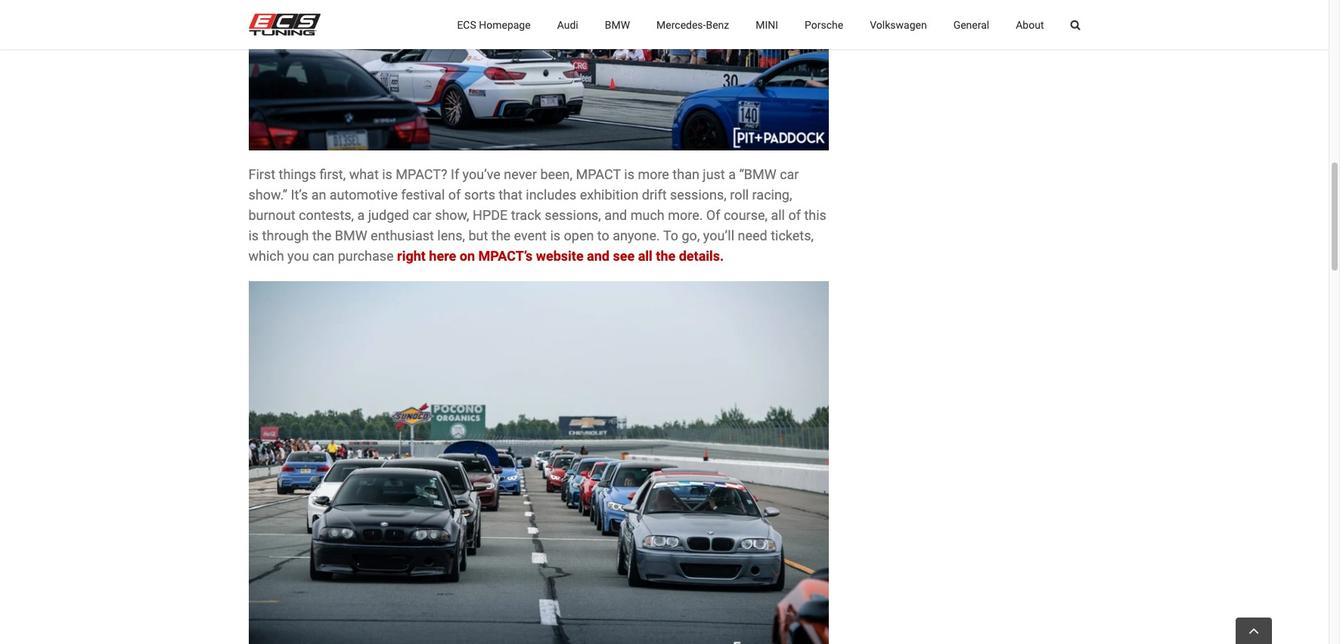Task type: vqa. For each thing, say whether or not it's contained in the screenshot.
"see"
yes



Task type: describe. For each thing, give the bounding box(es) containing it.
mini
[[756, 19, 779, 31]]

volkswagen link
[[870, 0, 927, 49]]

this
[[805, 207, 827, 223]]

burnout
[[249, 207, 296, 223]]

through
[[262, 228, 309, 244]]

go,
[[682, 228, 700, 244]]

sorts
[[464, 187, 496, 203]]

1 horizontal spatial the
[[492, 228, 511, 244]]

1 horizontal spatial car
[[780, 166, 799, 182]]

to
[[664, 228, 679, 244]]

and inside first things first, what is mpact? if you've never been, mpact is more than just a "bmw car show." it's an automotive festival of sorts that includes exhibition drift sessions, roll racing, burnout contests, a judged car show, hpde track sessions, and much more. of course, all of this is through the bmw enthusiast lens, but the event is open to anyone. to go, you'll need tickets, which you can purchase
[[605, 207, 627, 223]]

ecs homepage link
[[457, 0, 531, 49]]

show."
[[249, 187, 288, 203]]

is left "more"
[[624, 166, 635, 182]]

to
[[598, 228, 610, 244]]

about
[[1016, 19, 1045, 31]]

you
[[288, 248, 309, 264]]

an
[[311, 187, 326, 203]]

audi link
[[557, 0, 579, 49]]

just
[[703, 166, 725, 182]]

mini link
[[756, 0, 779, 49]]

2 horizontal spatial the
[[656, 248, 676, 264]]

0 horizontal spatial all
[[638, 248, 653, 264]]

show,
[[435, 207, 470, 223]]

first things first, what is mpact? if you've never been, mpact is more than just a "bmw car show." it's an automotive festival of sorts that includes exhibition drift sessions, roll racing, burnout contests, a judged car show, hpde track sessions, and much more. of course, all of this is through the bmw enthusiast lens, but the event is open to anyone. to go, you'll need tickets, which you can purchase
[[249, 166, 827, 264]]

1 vertical spatial and
[[587, 248, 610, 264]]

right here on mpact's website and see all the details. link
[[397, 248, 724, 264]]

ecs homepage
[[457, 19, 531, 31]]

anyone.
[[613, 228, 660, 244]]

about link
[[1016, 0, 1045, 49]]

track
[[511, 207, 542, 223]]

course,
[[724, 207, 768, 223]]

mercedes-benz link
[[657, 0, 730, 49]]

lens,
[[438, 228, 465, 244]]

includes
[[526, 187, 577, 203]]

things
[[279, 166, 316, 182]]

"bmw
[[740, 166, 777, 182]]

is right what
[[382, 166, 393, 182]]

festival
[[401, 187, 445, 203]]

much
[[631, 207, 665, 223]]

can
[[313, 248, 335, 264]]

tickets,
[[771, 228, 814, 244]]

need
[[738, 228, 768, 244]]

mercedes-benz
[[657, 19, 730, 31]]

you'll
[[704, 228, 735, 244]]

more
[[638, 166, 670, 182]]

racing,
[[753, 187, 793, 203]]

first
[[249, 166, 275, 182]]

bmw inside first things first, what is mpact? if you've never been, mpact is more than just a "bmw car show." it's an automotive festival of sorts that includes exhibition drift sessions, roll racing, burnout contests, a judged car show, hpde track sessions, and much more. of course, all of this is through the bmw enthusiast lens, but the event is open to anyone. to go, you'll need tickets, which you can purchase
[[335, 228, 367, 244]]

website
[[536, 248, 584, 264]]

0 vertical spatial sessions,
[[670, 187, 727, 203]]

1 vertical spatial of
[[789, 207, 801, 223]]

but
[[469, 228, 488, 244]]

porsche link
[[805, 0, 844, 49]]

mpact?
[[396, 166, 448, 182]]



Task type: locate. For each thing, give the bounding box(es) containing it.
you've
[[463, 166, 501, 182]]

right
[[397, 248, 426, 264]]

general link
[[954, 0, 990, 49]]

sessions, up open
[[545, 207, 601, 223]]

volkswagen
[[870, 19, 927, 31]]

judged
[[368, 207, 409, 223]]

all
[[771, 207, 785, 223], [638, 248, 653, 264]]

event
[[514, 228, 547, 244]]

than
[[673, 166, 700, 182]]

of
[[707, 207, 721, 223]]

is up the website
[[550, 228, 561, 244]]

0 vertical spatial a
[[729, 166, 736, 182]]

open
[[564, 228, 594, 244]]

0 horizontal spatial car
[[413, 207, 432, 223]]

1 vertical spatial car
[[413, 207, 432, 223]]

mercedes-
[[657, 19, 706, 31]]

a right 'just'
[[729, 166, 736, 182]]

the up can
[[312, 228, 332, 244]]

0 vertical spatial bmw
[[605, 19, 630, 31]]

first,
[[320, 166, 346, 182]]

0 vertical spatial all
[[771, 207, 785, 223]]

and down exhibition
[[605, 207, 627, 223]]

car up the racing,
[[780, 166, 799, 182]]

sessions, down than
[[670, 187, 727, 203]]

1 horizontal spatial of
[[789, 207, 801, 223]]

roll
[[730, 187, 749, 203]]

1 vertical spatial sessions,
[[545, 207, 601, 223]]

a down the automotive
[[358, 207, 365, 223]]

all right see
[[638, 248, 653, 264]]

0 horizontal spatial sessions,
[[545, 207, 601, 223]]

sessions,
[[670, 187, 727, 203], [545, 207, 601, 223]]

if
[[451, 166, 459, 182]]

bmw up purchase
[[335, 228, 367, 244]]

drift
[[642, 187, 667, 203]]

been,
[[541, 166, 573, 182]]

automotive
[[330, 187, 398, 203]]

and
[[605, 207, 627, 223], [587, 248, 610, 264]]

all inside first things first, what is mpact? if you've never been, mpact is more than just a "bmw car show." it's an automotive festival of sorts that includes exhibition drift sessions, roll racing, burnout contests, a judged car show, hpde track sessions, and much more. of course, all of this is through the bmw enthusiast lens, but the event is open to anyone. to go, you'll need tickets, which you can purchase
[[771, 207, 785, 223]]

on
[[460, 248, 475, 264]]

car
[[780, 166, 799, 182], [413, 207, 432, 223]]

more.
[[668, 207, 703, 223]]

0 vertical spatial of
[[448, 187, 461, 203]]

details.
[[679, 248, 724, 264]]

purchase
[[338, 248, 394, 264]]

bmw right audi link
[[605, 19, 630, 31]]

is
[[382, 166, 393, 182], [624, 166, 635, 182], [249, 228, 259, 244], [550, 228, 561, 244]]

here
[[429, 248, 456, 264]]

1 vertical spatial all
[[638, 248, 653, 264]]

exhibition
[[580, 187, 639, 203]]

1 horizontal spatial all
[[771, 207, 785, 223]]

benz
[[706, 19, 730, 31]]

1 vertical spatial a
[[358, 207, 365, 223]]

the up the mpact's
[[492, 228, 511, 244]]

that
[[499, 187, 523, 203]]

ecs
[[457, 19, 476, 31]]

1 vertical spatial bmw
[[335, 228, 367, 244]]

1 horizontal spatial sessions,
[[670, 187, 727, 203]]

of down if
[[448, 187, 461, 203]]

of up tickets,
[[789, 207, 801, 223]]

see
[[613, 248, 635, 264]]

mpact's
[[479, 248, 533, 264]]

the
[[312, 228, 332, 244], [492, 228, 511, 244], [656, 248, 676, 264]]

is up which
[[249, 228, 259, 244]]

all down the racing,
[[771, 207, 785, 223]]

hpde
[[473, 207, 508, 223]]

what
[[349, 166, 379, 182]]

a
[[729, 166, 736, 182], [358, 207, 365, 223]]

audi
[[557, 19, 579, 31]]

general
[[954, 19, 990, 31]]

0 vertical spatial car
[[780, 166, 799, 182]]

bmw link
[[605, 0, 630, 49]]

porsche
[[805, 19, 844, 31]]

contests,
[[299, 207, 354, 223]]

which
[[249, 248, 284, 264]]

of
[[448, 187, 461, 203], [789, 207, 801, 223]]

bmw
[[605, 19, 630, 31], [335, 228, 367, 244]]

it's
[[291, 187, 308, 203]]

1 horizontal spatial bmw
[[605, 19, 630, 31]]

0 vertical spatial and
[[605, 207, 627, 223]]

mpact
[[576, 166, 621, 182]]

enthusiast
[[371, 228, 434, 244]]

right here on mpact's website and see all the details.
[[397, 248, 724, 264]]

the down to
[[656, 248, 676, 264]]

0 horizontal spatial the
[[312, 228, 332, 244]]

1 horizontal spatial a
[[729, 166, 736, 182]]

0 horizontal spatial bmw
[[335, 228, 367, 244]]

and down to
[[587, 248, 610, 264]]

homepage
[[479, 19, 531, 31]]

ecs tuning logo image
[[249, 14, 320, 36]]

0 horizontal spatial a
[[358, 207, 365, 223]]

0 horizontal spatial of
[[448, 187, 461, 203]]

never
[[504, 166, 537, 182]]

car down festival
[[413, 207, 432, 223]]



